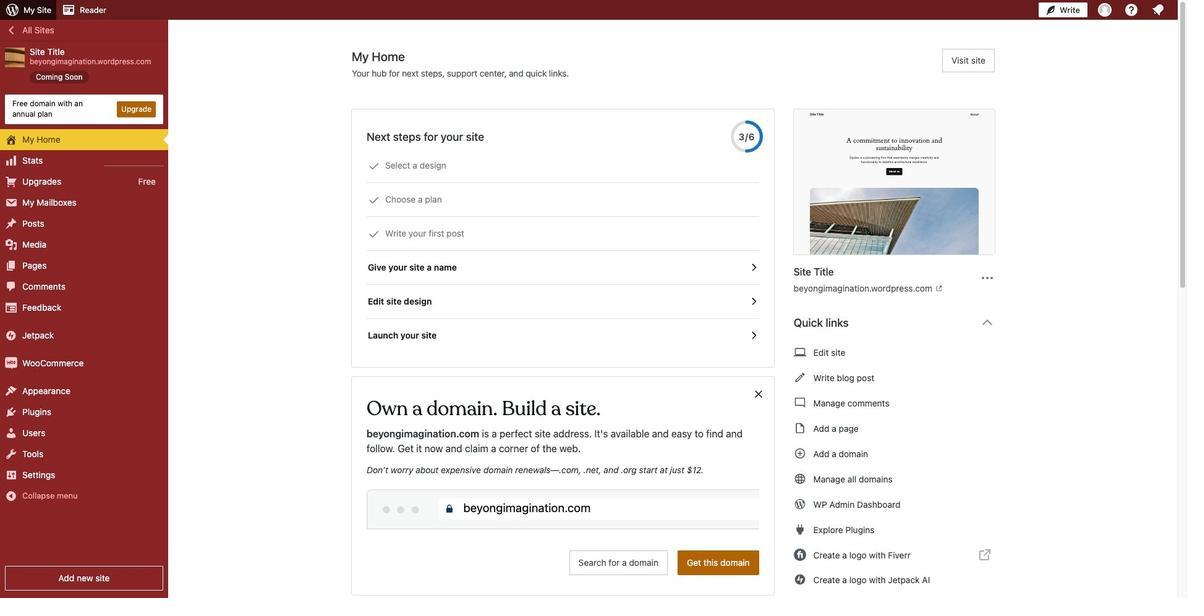Task type: vqa. For each thing, say whether or not it's contained in the screenshot.
rightmost the left
no



Task type: describe. For each thing, give the bounding box(es) containing it.
2 img image from the top
[[5, 357, 17, 370]]

highest hourly views 0 image
[[105, 158, 163, 166]]

1 task enabled image from the top
[[748, 296, 759, 307]]

edit image
[[794, 370, 806, 385]]



Task type: locate. For each thing, give the bounding box(es) containing it.
more options for site site title image
[[980, 271, 995, 285]]

progress bar
[[731, 121, 763, 153]]

task enabled image
[[748, 296, 759, 307], [748, 330, 759, 341]]

my profile image
[[1098, 3, 1112, 17]]

task enabled image
[[748, 262, 759, 273]]

0 vertical spatial task complete image
[[369, 195, 380, 206]]

task enabled image down task enabled icon
[[748, 296, 759, 307]]

1 img image from the top
[[5, 329, 17, 342]]

1 task complete image from the top
[[369, 195, 380, 206]]

1 vertical spatial img image
[[5, 357, 17, 370]]

launchpad checklist element
[[367, 149, 759, 353]]

dismiss domain name promotion image
[[753, 387, 764, 402]]

0 vertical spatial img image
[[5, 329, 17, 342]]

img image
[[5, 329, 17, 342], [5, 357, 17, 370]]

insert_drive_file image
[[794, 421, 806, 436]]

1 vertical spatial task enabled image
[[748, 330, 759, 341]]

main content
[[352, 49, 1005, 599]]

mode_comment image
[[794, 396, 806, 411]]

2 task complete image from the top
[[369, 229, 380, 240]]

help image
[[1124, 2, 1139, 17]]

task complete image
[[369, 195, 380, 206], [369, 229, 380, 240]]

manage your notifications image
[[1151, 2, 1166, 17]]

2 task enabled image from the top
[[748, 330, 759, 341]]

task enabled image up dismiss domain name promotion icon
[[748, 330, 759, 341]]

task complete image
[[369, 161, 380, 172]]

laptop image
[[794, 345, 806, 360]]

1 vertical spatial task complete image
[[369, 229, 380, 240]]

0 vertical spatial task enabled image
[[748, 296, 759, 307]]



